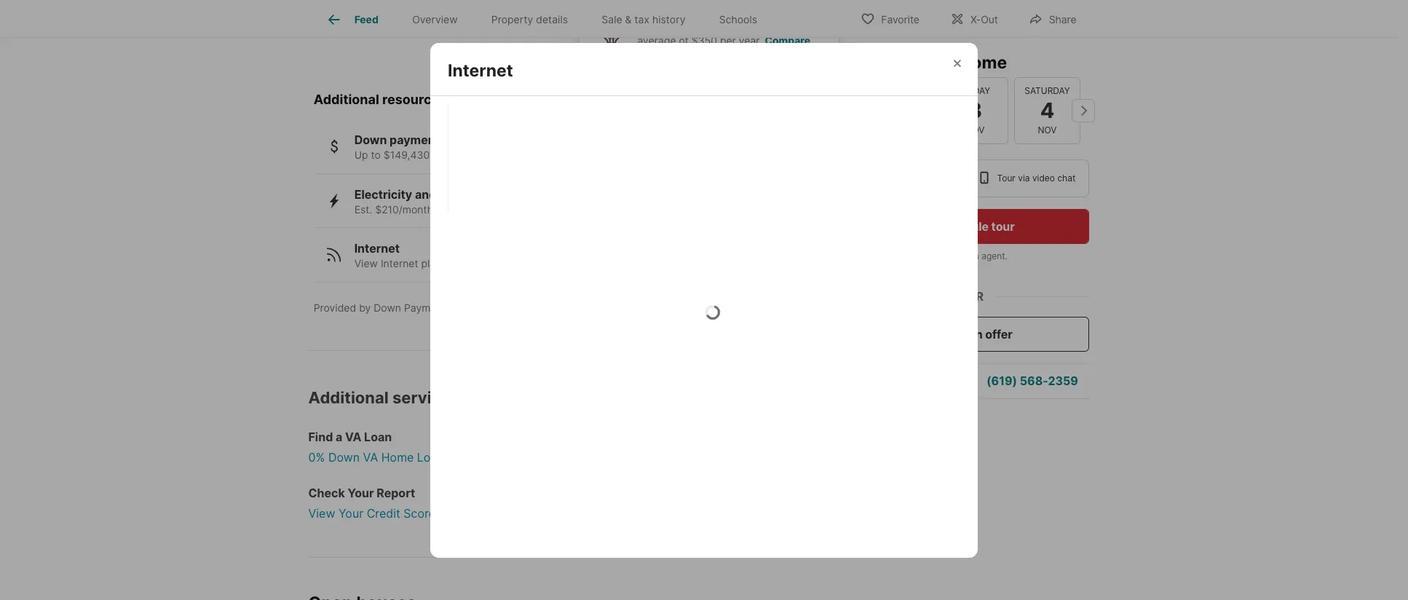 Task type: vqa. For each thing, say whether or not it's contained in the screenshot.
second Schedule a tour image from the top of the page
no



Task type: describe. For each thing, give the bounding box(es) containing it.
for
[[564, 257, 577, 270]]

redfin
[[953, 251, 979, 262]]

x-out button
[[938, 3, 1011, 33]]

tour for tour via video chat
[[997, 173, 1016, 184]]

services
[[393, 388, 460, 407]]

property details
[[492, 13, 568, 26]]

saturday
[[1025, 85, 1070, 96]]

an inside button
[[969, 327, 983, 342]]

and inside internet view internet plans and providers available for this home
[[450, 257, 468, 270]]

internet element
[[448, 43, 531, 81]]

est.
[[355, 203, 372, 216]]

score
[[404, 506, 436, 521]]

go
[[861, 52, 885, 73]]

down inside down payment assistance up to $149,430 available from
[[355, 133, 387, 147]]

loan
[[364, 430, 392, 444]]

allconnect
[[567, 302, 619, 314]]

internet for internet view internet plans and providers available for this home
[[355, 241, 400, 256]]

property
[[492, 13, 534, 26]]

resources
[[383, 92, 447, 107]]

start an offer button
[[861, 317, 1090, 352]]

overview
[[412, 13, 458, 26]]

find a va loan 0% down va home loans: get quote
[[309, 430, 513, 465]]

0%
[[309, 450, 325, 465]]

x-out
[[971, 13, 999, 25]]

electricity
[[355, 187, 412, 202]]

check
[[309, 486, 345, 500]]

with inside electricity and solar est. $210/month, save                  $210 with rooftop solar
[[491, 203, 512, 216]]

nov for 3
[[966, 125, 985, 136]]

has
[[701, 21, 718, 34]]

from
[[478, 149, 500, 161]]

2
[[897, 97, 910, 123]]

1 horizontal spatial solar
[[553, 203, 576, 216]]

compare insurance quotes
[[638, 34, 811, 59]]

lightbulb icon element
[[597, 21, 638, 60]]

wattbuy,
[[500, 302, 543, 314]]

resource,
[[449, 302, 497, 314]]

(619)
[[987, 374, 1017, 389]]

assistance
[[443, 133, 505, 147]]

0 vertical spatial your
[[348, 486, 374, 500]]

history
[[653, 13, 686, 26]]

favorite
[[882, 13, 920, 25]]

additional services
[[309, 388, 460, 407]]

2 vertical spatial and
[[546, 302, 564, 314]]

tab list containing feed
[[309, 0, 786, 37]]

view inside internet view internet plans and providers available for this home
[[355, 257, 378, 270]]

insurance
[[638, 47, 687, 59]]

to
[[371, 149, 381, 161]]

tour via video chat option
[[968, 160, 1090, 197]]

sale & tax history
[[602, 13, 686, 26]]

tooltip containing policygenius has saved customers an average of $350 per year.
[[580, 0, 1110, 77]]

view inside check your report view your credit score
[[309, 506, 335, 521]]

favorite button
[[849, 3, 932, 33]]

3
[[969, 97, 982, 123]]

go tour this home
[[861, 52, 1007, 73]]

video
[[1033, 173, 1055, 184]]

2359
[[1048, 374, 1079, 389]]

this inside internet view internet plans and providers available for this home
[[580, 257, 598, 270]]

get
[[457, 450, 477, 465]]

compare
[[765, 34, 811, 47]]

share
[[1050, 13, 1077, 25]]

feed
[[355, 13, 379, 26]]

rooftop
[[515, 203, 550, 216]]

via
[[1018, 173, 1030, 184]]

4
[[1040, 97, 1055, 123]]

thursday 2
[[880, 85, 927, 123]]

sale & tax history tab
[[585, 2, 703, 37]]

tour via video chat list box
[[861, 160, 1090, 197]]

0 vertical spatial a
[[946, 251, 951, 262]]

2 horizontal spatial this
[[926, 52, 957, 73]]

1 horizontal spatial this
[[882, 251, 898, 262]]

report
[[377, 486, 416, 500]]

or
[[967, 289, 984, 304]]

start an offer
[[938, 327, 1013, 342]]

saved
[[721, 21, 750, 34]]

568-
[[1020, 374, 1048, 389]]

additional resources
[[314, 92, 447, 107]]

policygenius
[[638, 21, 698, 34]]

electricity and solar est. $210/month, save                  $210 with rooftop solar
[[355, 187, 576, 216]]

(619) 568-2359
[[987, 374, 1079, 389]]

offer
[[986, 327, 1013, 342]]

provided
[[314, 302, 356, 314]]

additional for additional resources
[[314, 92, 379, 107]]

down inside find a va loan 0% down va home loans: get quote
[[329, 450, 360, 465]]



Task type: locate. For each thing, give the bounding box(es) containing it.
additional up up
[[314, 92, 379, 107]]

and right wattbuy,
[[546, 302, 564, 314]]

tour for schedule
[[992, 219, 1015, 234]]

0 vertical spatial tour
[[888, 52, 922, 73]]

internet down est.
[[355, 241, 400, 256]]

0 horizontal spatial an
[[806, 21, 818, 34]]

property details tab
[[475, 2, 585, 37]]

providers
[[471, 257, 516, 270]]

view down check
[[309, 506, 335, 521]]

friday
[[960, 85, 991, 96]]

0 horizontal spatial tour
[[888, 52, 922, 73]]

saturday 4 nov
[[1025, 85, 1070, 136]]

tooltip
[[580, 0, 1110, 77]]

2 vertical spatial down
[[329, 450, 360, 465]]

of
[[679, 34, 689, 47]]

0 horizontal spatial a
[[336, 430, 343, 444]]

0 horizontal spatial home
[[601, 257, 628, 270]]

credit
[[367, 506, 401, 521]]

available
[[433, 149, 475, 161], [519, 257, 561, 270]]

0 horizontal spatial with
[[491, 203, 512, 216]]

a inside find a va loan 0% down va home loans: get quote
[[336, 430, 343, 444]]

$210/month,
[[375, 203, 436, 216]]

by
[[359, 302, 371, 314]]

solar right rooftop
[[553, 203, 576, 216]]

nov down 3
[[966, 125, 985, 136]]

2 nov from the left
[[1038, 125, 1057, 136]]

1 vertical spatial an
[[969, 327, 983, 342]]

friday 3 nov
[[960, 85, 991, 136]]

available left for at the left top
[[519, 257, 561, 270]]

1 vertical spatial down
[[374, 302, 401, 314]]

view your credit score link
[[309, 505, 848, 522]]

$210
[[464, 203, 488, 216]]

0 vertical spatial down
[[355, 133, 387, 147]]

1 vertical spatial view
[[309, 506, 335, 521]]

tab list
[[309, 0, 786, 37]]

payment
[[404, 302, 447, 314]]

1 vertical spatial internet
[[355, 241, 400, 256]]

available inside internet view internet plans and providers available for this home
[[519, 257, 561, 270]]

internet down property at the left top of the page
[[448, 60, 513, 81]]

an up compare
[[806, 21, 818, 34]]

internet inside dialog
[[448, 60, 513, 81]]

1 nov from the left
[[966, 125, 985, 136]]

0 vertical spatial solar
[[439, 187, 468, 202]]

home up friday
[[961, 52, 1007, 73]]

1 vertical spatial va
[[363, 450, 378, 465]]

1 horizontal spatial a
[[946, 251, 951, 262]]

0 vertical spatial with
[[491, 203, 512, 216]]

0 vertical spatial internet
[[448, 60, 513, 81]]

payment
[[390, 133, 440, 147]]

additional for additional services
[[309, 388, 389, 407]]

va
[[345, 430, 362, 444], [363, 450, 378, 465]]

nov inside friday 3 nov
[[966, 125, 985, 136]]

0% down va home loans: get quote link
[[309, 449, 848, 466]]

1 vertical spatial available
[[519, 257, 561, 270]]

0 horizontal spatial solar
[[439, 187, 468, 202]]

a left the redfin
[[946, 251, 951, 262]]

save
[[439, 203, 462, 216]]

tour for tour this home with a redfin agent.
[[861, 251, 880, 262]]

1 horizontal spatial home
[[900, 251, 923, 262]]

provided by down payment resource, wattbuy, and allconnect
[[314, 302, 619, 314]]

home
[[382, 450, 414, 465]]

your down check
[[339, 506, 364, 521]]

thursday
[[880, 85, 927, 96]]

0 vertical spatial tour
[[997, 173, 1016, 184]]

an inside policygenius has saved customers an average of $350 per year.
[[806, 21, 818, 34]]

tour this home with a redfin agent.
[[861, 251, 1008, 262]]

up
[[355, 149, 368, 161]]

details
[[536, 13, 568, 26]]

x-
[[971, 13, 981, 25]]

agent.
[[982, 251, 1008, 262]]

find
[[309, 430, 333, 444]]

average
[[638, 34, 677, 47]]

sale
[[602, 13, 623, 26]]

0 horizontal spatial view
[[309, 506, 335, 521]]

year.
[[739, 34, 762, 47]]

tour inside "option"
[[997, 173, 1016, 184]]

schools
[[720, 13, 758, 26]]

with
[[491, 203, 512, 216], [925, 251, 943, 262]]

overview tab
[[396, 2, 475, 37]]

additional
[[314, 92, 379, 107], [309, 388, 389, 407]]

down payment assistance up to $149,430 available from
[[355, 133, 505, 161]]

a right find
[[336, 430, 343, 444]]

schedule tour
[[936, 219, 1015, 234]]

0 vertical spatial and
[[415, 187, 437, 202]]

additional up find
[[309, 388, 389, 407]]

2 vertical spatial internet
[[381, 257, 419, 270]]

0 horizontal spatial tour
[[861, 251, 880, 262]]

home inside internet view internet plans and providers available for this home
[[601, 257, 628, 270]]

internet dialog
[[431, 43, 978, 558]]

0 vertical spatial view
[[355, 257, 378, 270]]

schedule
[[936, 219, 989, 234]]

0 vertical spatial va
[[345, 430, 362, 444]]

nov
[[966, 125, 985, 136], [1038, 125, 1057, 136]]

home left the redfin
[[900, 251, 923, 262]]

with right the $210
[[491, 203, 512, 216]]

view up the by
[[355, 257, 378, 270]]

customers
[[752, 21, 803, 34]]

1 vertical spatial and
[[450, 257, 468, 270]]

1 vertical spatial tour
[[861, 251, 880, 262]]

1 horizontal spatial and
[[450, 257, 468, 270]]

tour up the agent.
[[992, 219, 1015, 234]]

down
[[355, 133, 387, 147], [374, 302, 401, 314], [329, 450, 360, 465]]

feed link
[[325, 11, 379, 28]]

view
[[355, 257, 378, 270], [309, 506, 335, 521]]

out
[[981, 13, 999, 25]]

0 horizontal spatial this
[[580, 257, 598, 270]]

down right the by
[[374, 302, 401, 314]]

compare insurance quotes link
[[638, 34, 811, 59]]

0 vertical spatial available
[[433, 149, 475, 161]]

an
[[806, 21, 818, 34], [969, 327, 983, 342]]

(619) 568-2359 link
[[987, 374, 1079, 389]]

2 horizontal spatial home
[[961, 52, 1007, 73]]

internet left plans
[[381, 257, 419, 270]]

solar
[[439, 187, 468, 202], [553, 203, 576, 216]]

and inside electricity and solar est. $210/month, save                  $210 with rooftop solar
[[415, 187, 437, 202]]

1 horizontal spatial va
[[363, 450, 378, 465]]

share button
[[1017, 3, 1090, 33]]

per
[[720, 34, 736, 47]]

1 horizontal spatial view
[[355, 257, 378, 270]]

available inside down payment assistance up to $149,430 available from
[[433, 149, 475, 161]]

schedule tour button
[[861, 209, 1090, 244]]

1 horizontal spatial tour
[[992, 219, 1015, 234]]

1 horizontal spatial an
[[969, 327, 983, 342]]

1 horizontal spatial with
[[925, 251, 943, 262]]

home
[[961, 52, 1007, 73], [900, 251, 923, 262], [601, 257, 628, 270]]

1 vertical spatial tour
[[992, 219, 1015, 234]]

tour via video chat
[[997, 173, 1076, 184]]

solar up save
[[439, 187, 468, 202]]

nov for 4
[[1038, 125, 1057, 136]]

va left loan in the left bottom of the page
[[345, 430, 362, 444]]

next image
[[1072, 99, 1095, 122]]

your
[[348, 486, 374, 500], [339, 506, 364, 521]]

$149,430
[[384, 149, 430, 161]]

start
[[938, 327, 966, 342]]

chat
[[1058, 173, 1076, 184]]

&
[[625, 13, 632, 26]]

a
[[946, 251, 951, 262], [336, 430, 343, 444]]

0 horizontal spatial va
[[345, 430, 362, 444]]

available for internet
[[519, 257, 561, 270]]

and right plans
[[450, 257, 468, 270]]

tour up thursday
[[888, 52, 922, 73]]

and up $210/month,
[[415, 187, 437, 202]]

with left the redfin
[[925, 251, 943, 262]]

va down loan in the left bottom of the page
[[363, 450, 378, 465]]

$350
[[692, 34, 718, 47]]

down up to
[[355, 133, 387, 147]]

loans:
[[417, 450, 454, 465]]

nov inside 'saturday 4 nov'
[[1038, 125, 1057, 136]]

lightbulb icon image
[[597, 21, 626, 51]]

1 vertical spatial solar
[[553, 203, 576, 216]]

an left offer
[[969, 327, 983, 342]]

this
[[926, 52, 957, 73], [882, 251, 898, 262], [580, 257, 598, 270]]

quotes
[[690, 47, 726, 59]]

schools tab
[[703, 2, 775, 37]]

quote
[[480, 450, 513, 465]]

nov down 4
[[1038, 125, 1057, 136]]

home right for at the left top
[[601, 257, 628, 270]]

option
[[861, 160, 968, 197]]

1 vertical spatial additional
[[309, 388, 389, 407]]

down right 0%
[[329, 450, 360, 465]]

0 vertical spatial an
[[806, 21, 818, 34]]

1 horizontal spatial nov
[[1038, 125, 1057, 136]]

0 horizontal spatial available
[[433, 149, 475, 161]]

1 vertical spatial a
[[336, 430, 343, 444]]

policygenius has saved customers an average of $350 per year.
[[638, 21, 818, 47]]

0 horizontal spatial and
[[415, 187, 437, 202]]

1 vertical spatial your
[[339, 506, 364, 521]]

plans
[[421, 257, 447, 270]]

2 horizontal spatial and
[[546, 302, 564, 314]]

tour inside button
[[992, 219, 1015, 234]]

your up the credit
[[348, 486, 374, 500]]

and
[[415, 187, 437, 202], [450, 257, 468, 270], [546, 302, 564, 314]]

1 vertical spatial with
[[925, 251, 943, 262]]

available for assistance
[[433, 149, 475, 161]]

1 horizontal spatial available
[[519, 257, 561, 270]]

None button
[[870, 76, 937, 145], [942, 77, 1009, 144], [1014, 77, 1081, 144], [870, 76, 937, 145], [942, 77, 1009, 144], [1014, 77, 1081, 144]]

0 vertical spatial additional
[[314, 92, 379, 107]]

1 horizontal spatial tour
[[997, 173, 1016, 184]]

check your report view your credit score
[[309, 486, 436, 521]]

0 horizontal spatial nov
[[966, 125, 985, 136]]

tour for go
[[888, 52, 922, 73]]

internet for internet
[[448, 60, 513, 81]]

available down the assistance
[[433, 149, 475, 161]]



